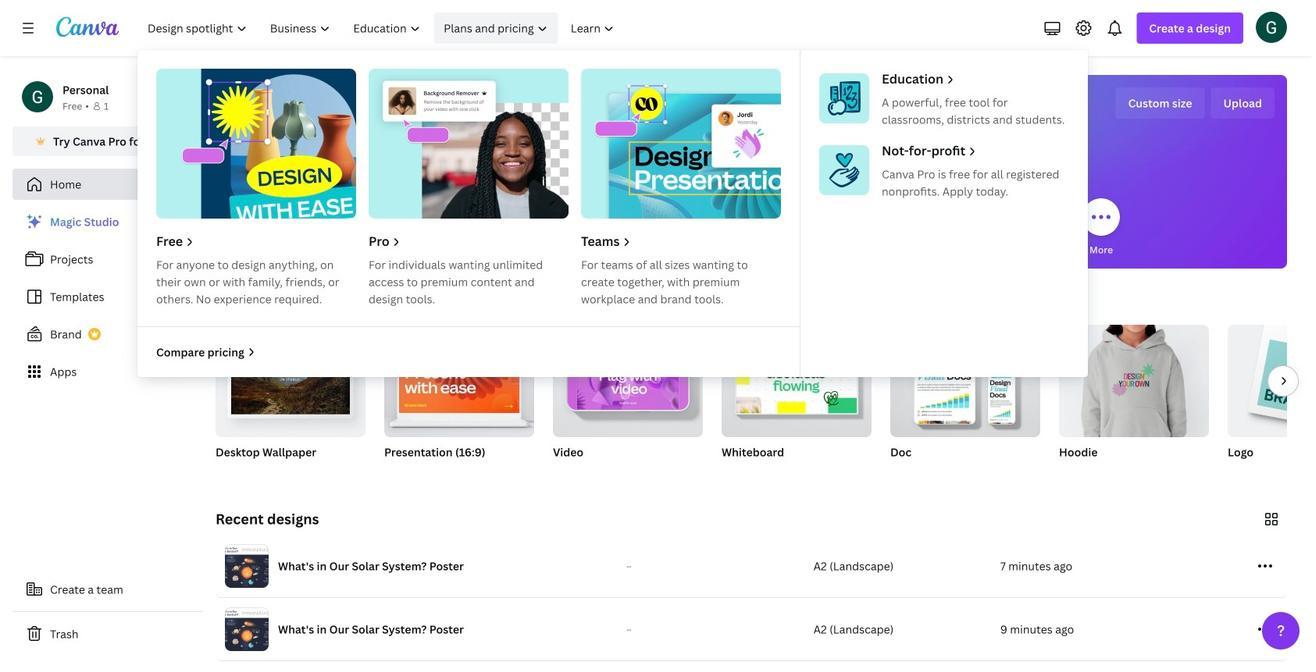 Task type: vqa. For each thing, say whether or not it's contained in the screenshot.
menu
yes



Task type: describe. For each thing, give the bounding box(es) containing it.
greg robinson image
[[1257, 12, 1288, 43]]



Task type: locate. For each thing, give the bounding box(es) containing it.
group
[[216, 325, 366, 480], [216, 325, 366, 438], [385, 325, 535, 480], [385, 325, 535, 438], [553, 325, 703, 480], [553, 325, 703, 438], [722, 325, 872, 480], [722, 325, 872, 438], [891, 325, 1041, 480], [891, 325, 1041, 438], [1060, 325, 1210, 480], [1229, 325, 1313, 480]]

list
[[13, 206, 203, 388]]

menu
[[138, 50, 1089, 377]]

None search field
[[517, 145, 986, 177]]

top level navigation element
[[138, 13, 1089, 377]]



